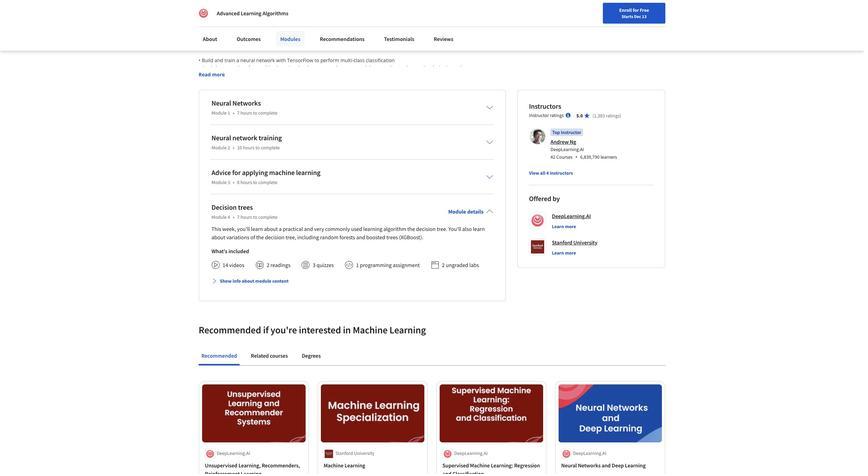 Task type: vqa. For each thing, say whether or not it's contained in the screenshot.
• inside the neural network training module 2 • 10 hours to complete
yes



Task type: describe. For each thing, give the bounding box(es) containing it.
1 vertical spatial will
[[283, 203, 290, 209]]

(multiple
[[406, 166, 427, 173]]

for up approach
[[373, 181, 380, 187]]

decision trees module 4 • 7 hours to complete
[[211, 203, 277, 220]]

recommendations link
[[316, 31, 369, 47]]

version
[[328, 144, 345, 151]]

( 1,383 ratings )
[[593, 112, 621, 119]]

to inside neural network training module 2 • 10 hours to complete
[[256, 144, 260, 151]]

1 horizontal spatial regression,
[[442, 166, 467, 173]]

online.
[[229, 101, 246, 107]]

readings
[[270, 261, 290, 268]]

so
[[328, 64, 333, 71]]

of left the 5
[[216, 152, 220, 158]]

2 ungraded labs
[[442, 261, 479, 268]]

1 vertical spatial this
[[253, 101, 261, 107]]

• inside neural network training module 2 • 10 hours to complete
[[233, 144, 234, 151]]

starts
[[622, 14, 633, 19]]

1 vertical spatial learning,
[[257, 217, 277, 224]]

machine down between
[[403, 101, 423, 107]]

is down problems.
[[371, 217, 375, 224]]

some
[[265, 181, 277, 187]]

ai down friendly
[[291, 108, 295, 115]]

1,383
[[594, 112, 605, 119]]

• inside top instructor andrew ng deeplearning.ai 42 courses • 6,839,790 learners
[[575, 153, 577, 161]]

learning down between
[[424, 101, 442, 107]]

included
[[229, 248, 249, 254]]

13
[[642, 14, 647, 19]]

the up (xgboost).
[[407, 225, 415, 232]]

techniques
[[222, 108, 247, 115]]

machine down in the second course of the machine learning specialization, you will: on the left of page
[[256, 64, 276, 71]]

into
[[444, 210, 453, 217]]

deep
[[612, 462, 624, 469]]

2 horizontal spatial you
[[337, 44, 345, 51]]

know-
[[438, 203, 452, 209]]

2 vertical spatial best
[[385, 217, 395, 224]]

0 horizontal spatial learn
[[251, 225, 263, 232]]

if
[[263, 324, 269, 336]]

1 vertical spatial stanford university
[[335, 450, 374, 456]]

0 horizontal spatial by
[[249, 152, 255, 158]]

learners inside top instructor andrew ng deeplearning.ai 42 courses • 6,839,790 learners
[[601, 154, 617, 160]]

2 horizontal spatial this
[[294, 23, 310, 35]]

read
[[199, 71, 211, 78]]

stanford university link
[[552, 238, 597, 246]]

used inside • build and train a neural network with tensorflow to perform multi-class classification • apply best practices for machine learning development so that your models generalize to data and tasks in the real world • build and use decision trees and tree ensemble methods, including random forests and boosted trees the machine learning specialization is a foundational online program created in collaboration between deeplearning.ai and stanford online. in this beginner-friendly program, you will learn the fundamentals of machine learning and how to use these techniques to build real-world ai applications. this specialization is taught by andrew ng, an ai visionary who has led critical research at stanford university and groundbreaking work at google brain, baidu, and landing.ai to advance the ai field. this 3-course specialization is an updated and expanded version of andrew's pioneering machine learning course, rated 4.9 out of 5 and taken by over 4.8 million learners since it launched in 2012. it provides a broad introduction to modern machine learning, including supervised learning (multiple linear regression, logistic regression, neural networks, and decision trees), unsupervised learning (clustering, dimensionality reduction, recommender systems), and some of the best practices used in silicon valley for artificial intelligence and machine learning innovation (evaluating and tuning models, taking a data-centric approach to improving performance, and more.) by the end of this specialization, you will have mastered key theoretical concepts and gained the practical know-how to quickly and powerfully apply machine learning to challenging real-world problems. if you're looking to break into ai or build a career in machine learning, the new machine learning specialization is the best place to start.
[[325, 181, 336, 187]]

0 horizontal spatial world
[[199, 71, 212, 78]]

reduction,
[[439, 174, 462, 180]]

silicon
[[343, 181, 358, 187]]

more for stanford university
[[565, 250, 576, 256]]

deeplearning.ai up unsupervised at the left bottom of the page
[[217, 450, 250, 456]]

improving
[[391, 188, 414, 195]]

of up launched
[[346, 144, 351, 151]]

in right tasks
[[439, 64, 443, 71]]

the down created
[[356, 101, 363, 107]]

the down about
[[204, 44, 212, 51]]

1 horizontal spatial ratings
[[606, 112, 620, 119]]

the down problems.
[[376, 217, 384, 224]]

start.
[[415, 217, 427, 224]]

learning down recommender
[[199, 188, 217, 195]]

in up fundamentals
[[376, 93, 380, 100]]

network inside • build and train a neural network with tensorflow to perform multi-class classification • apply best practices for machine learning development so that your models generalize to data and tasks in the real world • build and use decision trees and tree ensemble methods, including random forests and boosted trees the machine learning specialization is a foundational online program created in collaboration between deeplearning.ai and stanford online. in this beginner-friendly program, you will learn the fundamentals of machine learning and how to use these techniques to build real-world ai applications. this specialization is taught by andrew ng, an ai visionary who has led critical research at stanford university and groundbreaking work at google brain, baidu, and landing.ai to advance the ai field. this 3-course specialization is an updated and expanded version of andrew's pioneering machine learning course, rated 4.9 out of 5 and taken by over 4.8 million learners since it launched in 2012. it provides a broad introduction to modern machine learning, including supervised learning (multiple linear regression, logistic regression, neural networks, and decision trees), unsupervised learning (clustering, dimensionality reduction, recommender systems), and some of the best practices used in silicon valley for artificial intelligence and machine learning innovation (evaluating and tuning models, taking a data-centric approach to improving performance, and more.) by the end of this specialization, you will have mastered key theoretical concepts and gained the practical know-how to quickly and powerfully apply machine learning to challenging real-world problems. if you're looking to break into ai or build a career in machine learning, the new machine learning specialization is the best place to start.
[[256, 57, 275, 63]]

deeplearning.ai up classification
[[454, 450, 488, 456]]

in the second course of the machine learning specialization, you will:
[[199, 44, 355, 51]]

testimonials link
[[380, 31, 418, 47]]

learn for stanford university
[[552, 250, 564, 256]]

more for deeplearning.ai
[[565, 223, 576, 229]]

decision down start.
[[416, 225, 436, 232]]

learning inside the this week, you'll learn about a practical and very commonly used learning algorithm the decision tree.  you'll also learn about variations of the decision tree, including random forests and boosted trees (xgboost).
[[363, 225, 382, 232]]

for down outcomes
[[248, 64, 255, 71]]

of down collaboration
[[397, 101, 402, 107]]

2 for 2 ungraded labs
[[442, 261, 445, 268]]

recommendation tabs tab list
[[199, 347, 665, 365]]

generalize
[[374, 64, 398, 71]]

0 vertical spatial this
[[199, 122, 208, 129]]

4 for all
[[546, 170, 549, 176]]

• up read
[[199, 57, 200, 63]]

decision left "tree,"
[[265, 234, 284, 241]]

0 vertical spatial by
[[262, 122, 268, 129]]

offered by
[[529, 194, 560, 203]]

0 vertical spatial will
[[334, 101, 342, 107]]

trees inside decision trees module 4 • 7 hours to complete
[[238, 203, 253, 211]]

place
[[396, 217, 408, 224]]

machine learning link
[[324, 461, 422, 470]]

advice
[[211, 168, 231, 177]]

instructors
[[529, 102, 561, 110]]

learn inside • build and train a neural network with tensorflow to perform multi-class classification • apply best practices for machine learning development so that your models generalize to data and tasks in the real world • build and use decision trees and tree ensemble methods, including random forests and boosted trees the machine learning specialization is a foundational online program created in collaboration between deeplearning.ai and stanford online. in this beginner-friendly program, you will learn the fundamentals of machine learning and how to use these techniques to build real-world ai applications. this specialization is taught by andrew ng, an ai visionary who has led critical research at stanford university and groundbreaking work at google brain, baidu, and landing.ai to advance the ai field. this 3-course specialization is an updated and expanded version of andrew's pioneering machine learning course, rated 4.9 out of 5 and taken by over 4.8 million learners since it launched in 2012. it provides a broad introduction to modern machine learning, including supervised learning (multiple linear regression, logistic regression, neural networks, and decision trees), unsupervised learning (clustering, dimensionality reduction, recommender systems), and some of the best practices used in silicon valley for artificial intelligence and machine learning innovation (evaluating and tuning models, taking a data-centric approach to improving performance, and more.) by the end of this specialization, you will have mastered key theoretical concepts and gained the practical know-how to quickly and powerfully apply machine learning to challenging real-world problems. if you're looking to break into ai or build a career in machine learning, the new machine learning specialization is the best place to start.
[[343, 101, 355, 107]]

read more
[[199, 71, 225, 78]]

1 horizontal spatial world
[[277, 108, 290, 115]]

learning down with
[[277, 64, 295, 71]]

machine learning
[[324, 462, 365, 469]]

pioneering
[[374, 144, 398, 151]]

0 vertical spatial how
[[454, 101, 463, 107]]

recommended for recommended
[[201, 352, 237, 359]]

trees up between
[[421, 79, 432, 85]]

learning down have
[[285, 210, 304, 217]]

approach
[[362, 188, 384, 195]]

the down outcomes
[[253, 44, 260, 51]]

the right variations
[[256, 234, 264, 241]]

of inside the this week, you'll learn about a practical and very commonly used learning algorithm the decision tree.  you'll also learn about variations of the decision tree, including random forests and boosted trees (xgboost).
[[250, 234, 255, 241]]

learning:
[[491, 462, 513, 469]]

trees left tree
[[254, 79, 265, 85]]

in up data-
[[338, 181, 342, 187]]

0 vertical spatial neural
[[240, 57, 255, 63]]

tuning
[[280, 188, 294, 195]]

1 vertical spatial this
[[199, 144, 208, 151]]

• build and train a neural network with tensorflow to perform multi-class classification • apply best practices for machine learning development so that your models generalize to data and tasks in the real world • build and use decision trees and tree ensemble methods, including random forests and boosted trees the machine learning specialization is a foundational online program created in collaboration between deeplearning.ai and stanford online. in this beginner-friendly program, you will learn the fundamentals of machine learning and how to use these techniques to build real-world ai applications. this specialization is taught by andrew ng, an ai visionary who has led critical research at stanford university and groundbreaking work at google brain, baidu, and landing.ai to advance the ai field. this 3-course specialization is an updated and expanded version of andrew's pioneering machine learning course, rated 4.9 out of 5 and taken by over 4.8 million learners since it launched in 2012. it provides a broad introduction to modern machine learning, including supervised learning (multiple linear regression, logistic regression, neural networks, and decision trees), unsupervised learning (clustering, dimensionality reduction, recommender systems), and some of the best practices used in silicon valley for artificial intelligence and machine learning innovation (evaluating and tuning models, taking a data-centric approach to improving performance, and more.) by the end of this specialization, you will have mastered key theoretical concepts and gained the practical know-how to quickly and powerfully apply machine learning to challenging real-world problems. if you're looking to break into ai or build a career in machine learning, the new machine learning specialization is the best place to start.
[[199, 57, 472, 224]]

key
[[326, 203, 334, 209]]

0 vertical spatial including
[[333, 79, 354, 85]]

broad
[[228, 166, 241, 173]]

problems.
[[362, 210, 385, 217]]

there
[[199, 23, 223, 35]]

1 vertical spatial 1
[[356, 261, 359, 268]]

over
[[256, 152, 266, 158]]

variations
[[226, 234, 249, 241]]

if
[[386, 210, 389, 217]]

is up over
[[262, 144, 266, 151]]

the left real
[[444, 64, 452, 71]]

boosted inside • build and train a neural network with tensorflow to perform multi-class classification • apply best practices for machine learning development so that your models generalize to data and tasks in the real world • build and use decision trees and tree ensemble methods, including random forests and boosted trees the machine learning specialization is a foundational online program created in collaboration between deeplearning.ai and stanford online. in this beginner-friendly program, you will learn the fundamentals of machine learning and how to use these techniques to build real-world ai applications. this specialization is taught by andrew ng, an ai visionary who has led critical research at stanford university and groundbreaking work at google brain, baidu, and landing.ai to advance the ai field. this 3-course specialization is an updated and expanded version of andrew's pioneering machine learning course, rated 4.9 out of 5 and taken by over 4.8 million learners since it launched in 2012. it provides a broad introduction to modern machine learning, including supervised learning (multiple linear regression, logistic regression, neural networks, and decision trees), unsupervised learning (clustering, dimensionality reduction, recommender systems), and some of the best practices used in silicon valley for artificial intelligence and machine learning innovation (evaluating and tuning models, taking a data-centric approach to improving performance, and more.) by the end of this specialization, you will have mastered key theoretical concepts and gained the practical know-how to quickly and powerfully apply machine learning to challenging real-world problems. if you're looking to break into ai or build a career in machine learning, the new machine learning specialization is the best place to start.
[[401, 79, 420, 85]]

• inside neural networks module 1 • 7 hours to complete
[[233, 110, 234, 116]]

2 inside neural network training module 2 • 10 hours to complete
[[228, 144, 230, 151]]

in inside • build and train a neural network with tensorflow to perform multi-class classification • apply best practices for machine learning development so that your models generalize to data and tasks in the real world • build and use decision trees and tree ensemble methods, including random forests and boosted trees the machine learning specialization is a foundational online program created in collaboration between deeplearning.ai and stanford online. in this beginner-friendly program, you will learn the fundamentals of machine learning and how to use these techniques to build real-world ai applications. this specialization is taught by andrew ng, an ai visionary who has led critical research at stanford university and groundbreaking work at google brain, baidu, and landing.ai to advance the ai field. this 3-course specialization is an updated and expanded version of andrew's pioneering machine learning course, rated 4.9 out of 5 and taken by over 4.8 million learners since it launched in 2012. it provides a broad introduction to modern machine learning, including supervised learning (multiple linear regression, logistic regression, neural networks, and decision trees), unsupervised learning (clustering, dimensionality reduction, recommender systems), and some of the best practices used in silicon valley for artificial intelligence and machine learning innovation (evaluating and tuning models, taking a data-centric approach to improving performance, and more.) by the end of this specialization, you will have mastered key theoretical concepts and gained the practical know-how to quickly and powerfully apply machine learning to challenging real-world problems. if you're looking to break into ai or build a career in machine learning, the new machine learning specialization is the best place to start.
[[247, 101, 251, 107]]

online
[[321, 93, 335, 100]]

forests inside the this week, you'll learn about a practical and very commonly used learning algorithm the decision tree.  you'll also learn about variations of the decision tree, including random forests and boosted trees (xgboost).
[[340, 234, 355, 241]]

decision up models,
[[291, 174, 310, 180]]

instructors
[[550, 170, 573, 176]]

tree.
[[437, 225, 447, 232]]

random inside • build and train a neural network with tensorflow to perform multi-class classification • apply best practices for machine learning development so that your models generalize to data and tasks in the real world • build and use decision trees and tree ensemble methods, including random forests and boosted trees the machine learning specialization is a foundational online program created in collaboration between deeplearning.ai and stanford online. in this beginner-friendly program, you will learn the fundamentals of machine learning and how to use these techniques to build real-world ai applications. this specialization is taught by andrew ng, an ai visionary who has led critical research at stanford university and groundbreaking work at google brain, baidu, and landing.ai to advance the ai field. this 3-course specialization is an updated and expanded version of andrew's pioneering machine learning course, rated 4.9 out of 5 and taken by over 4.8 million learners since it launched in 2012. it provides a broad introduction to modern machine learning, including supervised learning (multiple linear regression, logistic regression, neural networks, and decision trees), unsupervised learning (clustering, dimensionality reduction, recommender systems), and some of the best practices used in silicon valley for artificial intelligence and machine learning innovation (evaluating and tuning models, taking a data-centric approach to improving performance, and more.) by the end of this specialization, you will have mastered key theoretical concepts and gained the practical know-how to quickly and powerfully apply machine learning to challenging real-world problems. if you're looking to break into ai or build a career in machine learning, the new machine learning specialization is the best place to start.
[[355, 79, 373, 85]]

0 horizontal spatial an
[[267, 144, 273, 151]]

the left "new"
[[278, 217, 286, 224]]

learning up valley
[[358, 174, 377, 180]]

specialization up the this week, you'll learn about a practical and very commonly used learning algorithm the decision tree.  you'll also learn about variations of the decision tree, including random forests and boosted trees (xgboost).
[[339, 217, 370, 224]]

0 vertical spatial about
[[264, 225, 278, 232]]

updated
[[274, 144, 293, 151]]

advice for applying machine learning module 3 • 8 hours to complete
[[211, 168, 320, 185]]

in down powerfully
[[231, 217, 235, 224]]

0 vertical spatial practices
[[227, 64, 247, 71]]

1 horizontal spatial an
[[296, 122, 302, 129]]

0 horizontal spatial regression,
[[216, 174, 241, 180]]

andrew's
[[352, 144, 373, 151]]

module inside neural network training module 2 • 10 hours to complete
[[211, 144, 227, 151]]

deeplearning.ai up neural networks and deep learning
[[573, 450, 606, 456]]

of up tuning
[[278, 181, 283, 187]]

neural for neural network training
[[211, 133, 231, 142]]

content
[[272, 278, 289, 284]]

applications.
[[297, 108, 325, 115]]

learn more for deeplearning.ai
[[552, 223, 576, 229]]

unsupervised learning, recommenders, reinforcement learning link
[[205, 461, 303, 474]]

including inside the this week, you'll learn about a practical and very commonly used learning algorithm the decision tree.  you'll also learn about variations of the decision tree, including random forests and boosted trees (xgboost).
[[297, 234, 319, 241]]

stanford up the machine learning
[[335, 450, 353, 456]]

0 vertical spatial specialization,
[[303, 44, 335, 51]]

interested
[[299, 324, 341, 336]]

decision
[[211, 203, 237, 211]]

hours inside decision trees module 4 • 7 hours to complete
[[240, 214, 252, 220]]

instructor inside top instructor andrew ng deeplearning.ai 42 courses • 6,839,790 learners
[[561, 129, 581, 135]]

1 vertical spatial at
[[249, 130, 253, 136]]

critical
[[359, 122, 374, 129]]

specialization up groundbreaking
[[209, 122, 240, 129]]

0 vertical spatial in
[[199, 44, 203, 51]]

is up friendly
[[282, 93, 286, 100]]

1 vertical spatial about
[[211, 234, 225, 241]]

8
[[237, 179, 240, 185]]

• down read
[[199, 79, 200, 85]]

decision up online.
[[234, 79, 253, 85]]

5.0
[[576, 112, 583, 119]]

7 for networks
[[237, 110, 240, 116]]

random inside the this week, you'll learn about a practical and very commonly used learning algorithm the decision tree.  you'll also learn about variations of the decision tree, including random forests and boosted trees (xgboost).
[[320, 234, 338, 241]]

taking
[[315, 188, 329, 195]]

program,
[[302, 101, 323, 107]]

for inside enroll for free starts dec 13
[[633, 7, 639, 13]]

machine up trees),
[[297, 166, 317, 173]]

1 vertical spatial you
[[325, 101, 333, 107]]

• left apply
[[199, 64, 200, 71]]

program
[[337, 93, 356, 100]]

1 vertical spatial build
[[199, 217, 210, 224]]

commonly
[[325, 225, 350, 232]]

2 vertical spatial university
[[354, 450, 374, 456]]

also
[[462, 225, 472, 232]]

machine down 'reduction,' on the right top
[[438, 181, 457, 187]]

module inside neural networks module 1 • 7 hours to complete
[[211, 110, 227, 116]]

programming
[[360, 261, 392, 268]]

methods,
[[310, 79, 332, 85]]

specialization up taken
[[230, 144, 261, 151]]

valley
[[359, 181, 372, 187]]

work
[[236, 130, 248, 136]]

recommendations
[[320, 35, 365, 42]]

network inside neural network training module 2 • 10 hours to complete
[[232, 133, 257, 142]]

dimensionality
[[404, 174, 437, 180]]

2 build from the top
[[202, 79, 213, 85]]

and inside supervised machine learning: regression and classification
[[442, 470, 451, 474]]

specialization, inside • build and train a neural network with tensorflow to perform multi-class classification • apply best practices for machine learning development so that your models generalize to data and tasks in the real world • build and use decision trees and tree ensemble methods, including random forests and boosted trees the machine learning specialization is a foundational online program created in collaboration between deeplearning.ai and stanford online. in this beginner-friendly program, you will learn the fundamentals of machine learning and how to use these techniques to build real-world ai applications. this specialization is taught by andrew ng, an ai visionary who has led critical research at stanford university and groundbreaking work at google brain, baidu, and landing.ai to advance the ai field. this 3-course specialization is an updated and expanded version of andrew's pioneering machine learning course, rated 4.9 out of 5 and taken by over 4.8 million learners since it launched in 2012. it provides a broad introduction to modern machine learning, including supervised learning (multiple linear regression, logistic regression, neural networks, and decision trees), unsupervised learning (clustering, dimensionality reduction, recommender systems), and some of the best practices used in silicon valley for artificial intelligence and machine learning innovation (evaluating and tuning models, taking a data-centric approach to improving performance, and more.) by the end of this specialization, you will have mastered key theoretical concepts and gained the practical know-how to quickly and powerfully apply machine learning to challenging real-world problems. if you're looking to break into ai or build a career in machine learning, the new machine learning specialization is the best place to start.
[[240, 203, 272, 209]]

the down critical
[[363, 130, 370, 136]]

in left 2012.
[[351, 152, 356, 158]]

the up the looking
[[409, 203, 416, 209]]

logistic
[[199, 174, 214, 180]]

0 horizontal spatial instructor
[[529, 112, 549, 118]]

3 inside advice for applying machine learning module 3 • 8 hours to complete
[[228, 179, 230, 185]]

1 horizontal spatial stanford university
[[552, 239, 597, 246]]

• inside decision trees module 4 • 7 hours to complete
[[233, 214, 234, 220]]

complete inside advice for applying machine learning module 3 • 8 hours to complete
[[258, 179, 277, 185]]

module inside decision trees module 4 • 7 hours to complete
[[211, 214, 227, 220]]

challenging
[[311, 210, 337, 217]]

to inside neural networks module 1 • 7 hours to complete
[[253, 110, 257, 116]]

a inside the this week, you'll learn about a practical and very commonly used learning algorithm the decision tree.  you'll also learn about variations of the decision tree, including random forests and boosted trees (xgboost).
[[279, 225, 282, 232]]

courses
[[270, 352, 288, 359]]

networks for neural networks and deep learning
[[578, 462, 601, 469]]

view all 4 instructors button
[[529, 169, 573, 176]]

module up you'll
[[448, 208, 466, 215]]

real
[[453, 64, 462, 71]]

learning inside advice for applying machine learning module 3 • 8 hours to complete
[[296, 168, 320, 177]]

training
[[259, 133, 282, 142]]

new
[[287, 217, 296, 224]]

deeplearning.ai up stanford university link
[[552, 212, 591, 219]]

course,
[[441, 144, 458, 151]]

2 horizontal spatial learn
[[473, 225, 485, 232]]

neural inside neural networks and deep learning link
[[561, 462, 577, 469]]

the up tuning
[[284, 181, 292, 187]]

0 horizontal spatial you
[[273, 203, 281, 209]]

2 horizontal spatial course
[[312, 23, 339, 35]]

hours inside neural network training module 2 • 10 hours to complete
[[243, 144, 255, 151]]

field.
[[377, 130, 388, 136]]

university inside • build and train a neural network with tensorflow to perform multi-class classification • apply best practices for machine learning development so that your models generalize to data and tasks in the real world • build and use decision trees and tree ensemble methods, including random forests and boosted trees the machine learning specialization is a foundational online program created in collaboration between deeplearning.ai and stanford online. in this beginner-friendly program, you will learn the fundamentals of machine learning and how to use these techniques to build real-world ai applications. this specialization is taught by andrew ng, an ai visionary who has led critical research at stanford university and groundbreaking work at google brain, baidu, and landing.ai to advance the ai field. this 3-course specialization is an updated and expanded version of andrew's pioneering machine learning course, rated 4.9 out of 5 and taken by over 4.8 million learners since it launched in 2012. it provides a broad introduction to modern machine learning, including supervised learning (multiple linear regression, logistic regression, neural networks, and decision trees), unsupervised learning (clustering, dimensionality reduction, recommender systems), and some of the best practices used in silicon valley for artificial intelligence and machine learning innovation (evaluating and tuning models, taking a data-centric approach to improving performance, and more.) by the end of this specialization, you will have mastered key theoretical concepts and gained the practical know-how to quickly and powerfully apply machine learning to challenging real-world problems. if you're looking to break into ai or build a career in machine learning, the new machine learning specialization is the best place to start.
[[423, 122, 445, 129]]

module details
[[448, 208, 484, 215]]

1 vertical spatial 3
[[313, 261, 315, 268]]

ai left visionary
[[303, 122, 308, 129]]

read more button
[[199, 71, 225, 78]]

you'll
[[237, 225, 250, 232]]

artificial
[[381, 181, 399, 187]]

courses
[[556, 154, 573, 160]]

coursera career certificate image
[[534, 0, 650, 8]]

1 programming assignment
[[356, 261, 420, 268]]

learn for deeplearning.ai
[[552, 223, 564, 229]]

machine right "apply"
[[264, 210, 284, 217]]

7 for trees
[[237, 214, 240, 220]]

provides
[[203, 166, 223, 173]]

1 horizontal spatial use
[[225, 79, 233, 85]]

stanford up "these"
[[209, 101, 228, 107]]

0 vertical spatial best
[[216, 64, 225, 71]]

0 vertical spatial at
[[396, 122, 400, 129]]



Task type: locate. For each thing, give the bounding box(es) containing it.
collaboration
[[382, 93, 411, 100]]

course up recommendations
[[312, 23, 339, 35]]

learn more button down stanford university link
[[552, 249, 576, 256]]

networks inside neural networks module 1 • 7 hours to complete
[[232, 99, 261, 107]]

learn more down deeplearning.ai link
[[552, 223, 576, 229]]

andrew down 'top'
[[551, 138, 569, 145]]

by
[[199, 203, 204, 209]]

linear
[[428, 166, 441, 173]]

a
[[236, 57, 239, 63], [287, 93, 290, 100], [224, 166, 227, 173], [330, 188, 333, 195], [211, 217, 214, 224], [279, 225, 282, 232]]

0 vertical spatial instructor
[[529, 112, 549, 118]]

0 vertical spatial course
[[312, 23, 339, 35]]

1 vertical spatial more
[[565, 223, 576, 229]]

instructor
[[529, 112, 549, 118], [561, 129, 581, 135]]

6,839,790
[[580, 154, 600, 160]]

0 vertical spatial regression,
[[442, 166, 467, 173]]

0 horizontal spatial 3
[[228, 179, 230, 185]]

will
[[334, 101, 342, 107], [283, 203, 290, 209]]

1 vertical spatial in
[[247, 101, 251, 107]]

random down commonly
[[320, 234, 338, 241]]

1 horizontal spatial learners
[[601, 154, 617, 160]]

learn more button for deeplearning.ai
[[552, 223, 576, 230]]

andrew inside • build and train a neural network with tensorflow to perform multi-class classification • apply best practices for machine learning development so that your models generalize to data and tasks in the real world • build and use decision trees and tree ensemble methods, including random forests and boosted trees the machine learning specialization is a foundational online program created in collaboration between deeplearning.ai and stanford online. in this beginner-friendly program, you will learn the fundamentals of machine learning and how to use these techniques to build real-world ai applications. this specialization is taught by andrew ng, an ai visionary who has led critical research at stanford university and groundbreaking work at google brain, baidu, and landing.ai to advance the ai field. this 3-course specialization is an updated and expanded version of andrew's pioneering machine learning course, rated 4.9 out of 5 and taken by over 4.8 million learners since it launched in 2012. it provides a broad introduction to modern machine learning, including supervised learning (multiple linear regression, logistic regression, neural networks, and decision trees), unsupervised learning (clustering, dimensionality reduction, recommender systems), and some of the best practices used in silicon valley for artificial intelligence and machine learning innovation (evaluating and tuning models, taking a data-centric approach to improving performance, and more.) by the end of this specialization, you will have mastered key theoretical concepts and gained the practical know-how to quickly and powerfully apply machine learning to challenging real-world problems. if you're looking to break into ai or build a career in machine learning, the new machine learning specialization is the best place to start.
[[269, 122, 286, 129]]

0 vertical spatial used
[[325, 181, 336, 187]]

0 horizontal spatial learners
[[292, 152, 311, 158]]

visionary
[[309, 122, 329, 129]]

deeplearning.ai inside top instructor andrew ng deeplearning.ai 42 courses • 6,839,790 learners
[[551, 146, 584, 152]]

brain,
[[272, 130, 285, 136]]

neural inside neural networks module 1 • 7 hours to complete
[[211, 99, 231, 107]]

0 vertical spatial 7
[[237, 110, 240, 116]]

university up machine learning link
[[354, 450, 374, 456]]

an up 4.8
[[267, 144, 273, 151]]

2 vertical spatial neural
[[561, 462, 577, 469]]

1 vertical spatial real-
[[338, 210, 348, 217]]

is
[[282, 93, 286, 100], [241, 122, 245, 129], [262, 144, 266, 151], [371, 217, 375, 224]]

1 learn more from the top
[[552, 223, 576, 229]]

0 horizontal spatial stanford university
[[335, 450, 374, 456]]

neural
[[240, 57, 255, 63], [242, 174, 256, 180]]

deeplearning.ai up courses
[[551, 146, 584, 152]]

neural up the systems),
[[242, 174, 256, 180]]

forests inside • build and train a neural network with tensorflow to perform multi-class classification • apply best practices for machine learning development so that your models generalize to data and tasks in the real world • build and use decision trees and tree ensemble methods, including random forests and boosted trees the machine learning specialization is a foundational online program created in collaboration between deeplearning.ai and stanford online. in this beginner-friendly program, you will learn the fundamentals of machine learning and how to use these techniques to build real-world ai applications. this specialization is taught by andrew ng, an ai visionary who has led critical research at stanford university and groundbreaking work at google brain, baidu, and landing.ai to advance the ai field. this 3-course specialization is an updated and expanded version of andrew's pioneering machine learning course, rated 4.9 out of 5 and taken by over 4.8 million learners since it launched in 2012. it provides a broad introduction to modern machine learning, including supervised learning (multiple linear regression, logistic regression, neural networks, and decision trees), unsupervised learning (clustering, dimensionality reduction, recommender systems), and some of the best practices used in silicon valley for artificial intelligence and machine learning innovation (evaluating and tuning models, taking a data-centric approach to improving performance, and more.) by the end of this specialization, you will have mastered key theoretical concepts and gained the practical know-how to quickly and powerfully apply machine learning to challenging real-world problems. if you're looking to break into ai or build a career in machine learning, the new machine learning specialization is the best place to start.
[[374, 79, 390, 85]]

2 learn more button from the top
[[552, 249, 576, 256]]

1 horizontal spatial you
[[325, 101, 333, 107]]

7 inside decision trees module 4 • 7 hours to complete
[[237, 214, 240, 220]]

• inside advice for applying machine learning module 3 • 8 hours to complete
[[233, 179, 234, 185]]

1 horizontal spatial at
[[396, 122, 400, 129]]

2 vertical spatial you
[[273, 203, 281, 209]]

assignment
[[393, 261, 420, 268]]

0 vertical spatial stanford university
[[552, 239, 597, 246]]

deeplearning.ai inside • build and train a neural network with tensorflow to perform multi-class classification • apply best practices for machine learning development so that your models generalize to data and tasks in the real world • build and use decision trees and tree ensemble methods, including random forests and boosted trees the machine learning specialization is a foundational online program created in collaboration between deeplearning.ai and stanford online. in this beginner-friendly program, you will learn the fundamentals of machine learning and how to use these techniques to build real-world ai applications. this specialization is taught by andrew ng, an ai visionary who has led critical research at stanford university and groundbreaking work at google brain, baidu, and landing.ai to advance the ai field. this 3-course specialization is an updated and expanded version of andrew's pioneering machine learning course, rated 4.9 out of 5 and taken by over 4.8 million learners since it launched in 2012. it provides a broad introduction to modern machine learning, including supervised learning (multiple linear regression, logistic regression, neural networks, and decision trees), unsupervised learning (clustering, dimensionality reduction, recommender systems), and some of the best practices used in silicon valley for artificial intelligence and machine learning innovation (evaluating and tuning models, taking a data-centric approach to improving performance, and more.) by the end of this specialization, you will have mastered key theoretical concepts and gained the practical know-how to quickly and powerfully apply machine learning to challenging real-world problems. if you're looking to break into ai or build a career in machine learning, the new machine learning specialization is the best place to start.
[[434, 93, 471, 100]]

course inside • build and train a neural network with tensorflow to perform multi-class classification • apply best practices for machine learning development so that your models generalize to data and tasks in the real world • build and use decision trees and tree ensemble methods, including random forests and boosted trees the machine learning specialization is a foundational online program created in collaboration between deeplearning.ai and stanford online. in this beginner-friendly program, you will learn the fundamentals of machine learning and how to use these techniques to build real-world ai applications. this specialization is taught by andrew ng, an ai visionary who has led critical research at stanford university and groundbreaking work at google brain, baidu, and landing.ai to advance the ai field. this 3-course specialization is an updated and expanded version of andrew's pioneering machine learning course, rated 4.9 out of 5 and taken by over 4.8 million learners since it launched in 2012. it provides a broad introduction to modern machine learning, including supervised learning (multiple linear regression, logistic regression, neural networks, and decision trees), unsupervised learning (clustering, dimensionality reduction, recommender systems), and some of the best practices used in silicon valley for artificial intelligence and machine learning innovation (evaluating and tuning models, taking a data-centric approach to improving performance, and more.) by the end of this specialization, you will have mastered key theoretical concepts and gained the practical know-how to quickly and powerfully apply machine learning to challenging real-world problems. if you're looking to break into ai or build a career in machine learning, the new machine learning specialization is the best place to start.
[[213, 144, 229, 151]]

1 horizontal spatial practical
[[418, 203, 437, 209]]

it
[[325, 152, 328, 158]]

1 vertical spatial practices
[[304, 181, 324, 187]]

1 inside neural networks module 1 • 7 hours to complete
[[228, 110, 230, 116]]

learning, up trees),
[[318, 166, 338, 173]]

machine up you'll on the top left of the page
[[236, 217, 256, 224]]

used right commonly
[[351, 225, 362, 232]]

in right online.
[[247, 101, 251, 107]]

boosted down data
[[401, 79, 420, 85]]

neural for neural networks
[[211, 99, 231, 107]]

this up modules
[[294, 23, 310, 35]]

expanded
[[304, 144, 327, 151]]

0 vertical spatial you
[[337, 44, 345, 51]]

0 horizontal spatial best
[[216, 64, 225, 71]]

networks for neural networks module 1 • 7 hours to complete
[[232, 99, 261, 107]]

0 horizontal spatial forests
[[340, 234, 355, 241]]

2
[[228, 144, 230, 151], [267, 261, 269, 268], [442, 261, 445, 268]]

are
[[225, 23, 238, 35]]

build
[[202, 57, 213, 63], [202, 79, 213, 85]]

andrew up brain, on the left top of the page
[[269, 122, 286, 129]]

learning up (clustering,
[[387, 166, 405, 173]]

apply
[[202, 64, 214, 71]]

hours right 10
[[243, 144, 255, 151]]

this up 4.9 on the left top of page
[[199, 144, 208, 151]]

about down week,
[[211, 234, 225, 241]]

2 for 2 readings
[[267, 261, 269, 268]]

1 horizontal spatial in
[[247, 101, 251, 107]]

4.8
[[267, 152, 274, 158]]

to inside decision trees module 4 • 7 hours to complete
[[253, 214, 257, 220]]

of right end
[[224, 203, 229, 209]]

build down read
[[202, 79, 213, 85]]

• left 10
[[233, 144, 234, 151]]

that
[[334, 64, 343, 71]]

for up dec at the top of page
[[633, 7, 639, 13]]

applying
[[242, 168, 268, 177]]

use left "these"
[[199, 108, 207, 115]]

this up powerfully
[[230, 203, 238, 209]]

supervised machine learning: regression and classification link
[[442, 461, 540, 474]]

andrew ng image
[[530, 129, 545, 144]]

about
[[203, 35, 217, 42]]

random
[[355, 79, 373, 85], [320, 234, 338, 241]]

forests
[[374, 79, 390, 85], [340, 234, 355, 241]]

1 vertical spatial specialization,
[[240, 203, 272, 209]]

4 for are
[[240, 23, 245, 35]]

2 vertical spatial more
[[565, 250, 576, 256]]

2 horizontal spatial 2
[[442, 261, 445, 268]]

show info about module content button
[[209, 275, 291, 287]]

in up modules
[[285, 23, 292, 35]]

0 horizontal spatial this
[[230, 203, 238, 209]]

2 7 from the top
[[237, 214, 240, 220]]

practical inside the this week, you'll learn about a practical and very commonly used learning algorithm the decision tree.  you'll also learn about variations of the decision tree, including random forests and boosted trees (xgboost).
[[283, 225, 303, 232]]

1 7 from the top
[[237, 110, 240, 116]]

stanford university down deeplearning.ai link
[[552, 239, 597, 246]]

learn down stanford university link
[[552, 250, 564, 256]]

ng,
[[288, 122, 295, 129]]

recommended inside button
[[201, 352, 237, 359]]

intelligence
[[401, 181, 426, 187]]

2 left 10
[[228, 144, 230, 151]]

tree,
[[286, 234, 296, 241]]

1 horizontal spatial 1
[[356, 261, 359, 268]]

deeplearning.ai link
[[552, 212, 591, 220]]

top
[[552, 129, 560, 135]]

used inside the this week, you'll learn about a practical and very commonly used learning algorithm the decision tree.  you'll also learn about variations of the decision tree, including random forests and boosted trees (xgboost).
[[351, 225, 362, 232]]

1 vertical spatial university
[[573, 239, 597, 246]]

0 vertical spatial recommended
[[199, 324, 261, 336]]

None search field
[[99, 18, 266, 32]]

hours inside neural networks module 1 • 7 hours to complete
[[240, 110, 252, 116]]

1 horizontal spatial practices
[[304, 181, 324, 187]]

hours
[[240, 110, 252, 116], [243, 144, 255, 151], [240, 179, 252, 185], [240, 214, 252, 220]]

testimonials
[[384, 35, 414, 42]]

banner navigation
[[6, 0, 195, 14]]

will down program
[[334, 101, 342, 107]]

more inside 'button'
[[212, 71, 225, 78]]

innovation
[[218, 188, 243, 195]]

quizzes
[[317, 261, 334, 268]]

2 learn from the top
[[552, 250, 564, 256]]

machine inside supervised machine learning: regression and classification
[[470, 462, 490, 469]]

stanford down deeplearning.ai link
[[552, 239, 572, 246]]

1 horizontal spatial 2
[[267, 261, 269, 268]]

2 horizontal spatial about
[[264, 225, 278, 232]]

1 vertical spatial random
[[320, 234, 338, 241]]

you down online
[[325, 101, 333, 107]]

this down career
[[211, 225, 221, 232]]

4 down the decision
[[228, 214, 230, 220]]

recommended for recommended if you're interested in machine learning
[[199, 324, 261, 336]]

0 horizontal spatial practices
[[227, 64, 247, 71]]

recommended
[[199, 324, 261, 336], [201, 352, 237, 359]]

1 vertical spatial practical
[[283, 225, 303, 232]]

complete inside neural network training module 2 • 10 hours to complete
[[261, 144, 280, 151]]

1 vertical spatial neural
[[242, 174, 256, 180]]

0 vertical spatial build
[[254, 108, 265, 115]]

network
[[256, 57, 275, 63], [232, 133, 257, 142]]

recommender
[[199, 181, 231, 187]]

3 up the innovation
[[228, 179, 230, 185]]

including down very
[[297, 234, 319, 241]]

free
[[640, 7, 649, 13]]

1 horizontal spatial build
[[254, 108, 265, 115]]

0 horizontal spatial networks
[[232, 99, 261, 107]]

1 horizontal spatial real-
[[338, 210, 348, 217]]

0 horizontal spatial real-
[[266, 108, 277, 115]]

ratings down instructors
[[550, 112, 564, 118]]

build down quickly
[[199, 217, 210, 224]]

forests down generalize
[[374, 79, 390, 85]]

networks up techniques
[[232, 99, 261, 107]]

0 vertical spatial 1
[[228, 110, 230, 116]]

launched
[[329, 152, 350, 158]]

practices down train
[[227, 64, 247, 71]]

0 horizontal spatial practical
[[283, 225, 303, 232]]

7 inside neural networks module 1 • 7 hours to complete
[[237, 110, 240, 116]]

practices down trees),
[[304, 181, 324, 187]]

0 vertical spatial andrew
[[269, 122, 286, 129]]

0 vertical spatial 3
[[228, 179, 230, 185]]

university down deeplearning.ai link
[[573, 239, 597, 246]]

to inside advice for applying machine learning module 3 • 8 hours to complete
[[253, 179, 257, 185]]

learners
[[292, 152, 311, 158], [601, 154, 617, 160]]

ratings right '1,383'
[[606, 112, 620, 119]]

the right by at the left of the page
[[206, 203, 213, 209]]

learn more for stanford university
[[552, 250, 576, 256]]

5
[[222, 152, 224, 158]]

complete inside decision trees module 4 • 7 hours to complete
[[258, 214, 277, 220]]

neural networks and deep learning
[[561, 462, 646, 469]]

1 horizontal spatial best
[[293, 181, 303, 187]]

0 horizontal spatial use
[[199, 108, 207, 115]]

best
[[216, 64, 225, 71], [293, 181, 303, 187], [385, 217, 395, 224]]

class
[[354, 57, 365, 63]]

trees inside the this week, you'll learn about a practical and very commonly used learning algorithm the decision tree.  you'll also learn about variations of the decision tree, including random forests and boosted trees (xgboost).
[[386, 234, 398, 241]]

machine
[[256, 64, 276, 71], [403, 101, 423, 107], [297, 166, 317, 173], [269, 168, 295, 177], [438, 181, 457, 187], [264, 210, 284, 217], [236, 217, 256, 224]]

1 vertical spatial use
[[199, 108, 207, 115]]

about inside dropdown button
[[242, 278, 254, 284]]

1 horizontal spatial random
[[355, 79, 373, 85]]

specialization
[[250, 93, 281, 100], [209, 122, 240, 129], [230, 144, 261, 151], [339, 217, 370, 224]]

3 left quizzes
[[313, 261, 315, 268]]

hours inside advice for applying machine learning module 3 • 8 hours to complete
[[240, 179, 252, 185]]

1 build from the top
[[202, 57, 213, 63]]

what's included
[[211, 248, 249, 254]]

1 vertical spatial regression,
[[216, 174, 241, 180]]

tasks
[[426, 64, 438, 71]]

regression, up 'reduction,' on the right top
[[442, 166, 467, 173]]

4 inside view all 4 instructors button
[[546, 170, 549, 176]]

trees down (evaluating
[[238, 203, 253, 211]]

0 vertical spatial university
[[423, 122, 445, 129]]

practical inside • build and train a neural network with tensorflow to perform multi-class classification • apply best practices for machine learning development so that your models generalize to data and tasks in the real world • build and use decision trees and tree ensemble methods, including random forests and boosted trees the machine learning specialization is a foundational online program created in collaboration between deeplearning.ai and stanford online. in this beginner-friendly program, you will learn the fundamentals of machine learning and how to use these techniques to build real-world ai applications. this specialization is taught by andrew ng, an ai visionary who has led critical research at stanford university and groundbreaking work at google brain, baidu, and landing.ai to advance the ai field. this 3-course specialization is an updated and expanded version of andrew's pioneering machine learning course, rated 4.9 out of 5 and taken by over 4.8 million learners since it launched in 2012. it provides a broad introduction to modern machine learning, including supervised learning (multiple linear regression, logistic regression, neural networks, and decision trees), unsupervised learning (clustering, dimensionality reduction, recommender systems), and some of the best practices used in silicon valley for artificial intelligence and machine learning innovation (evaluating and tuning models, taking a data-centric approach to improving performance, and more.) by the end of this specialization, you will have mastered key theoretical concepts and gained the practical know-how to quickly and powerfully apply machine learning to challenging real-world problems. if you're looking to break into ai or build a career in machine learning, the new machine learning specialization is the best place to start.
[[418, 203, 437, 209]]

1 horizontal spatial course
[[230, 44, 246, 51]]

1 vertical spatial network
[[232, 133, 257, 142]]

module up the 5
[[211, 144, 227, 151]]

network up 10
[[232, 133, 257, 142]]

0 vertical spatial real-
[[266, 108, 277, 115]]

• down online.
[[233, 110, 234, 116]]

3 quizzes
[[313, 261, 334, 268]]

1 horizontal spatial this
[[253, 101, 261, 107]]

in
[[285, 23, 292, 35], [439, 64, 443, 71], [376, 93, 380, 100], [351, 152, 356, 158], [338, 181, 342, 187], [231, 217, 235, 224], [343, 324, 351, 336]]

including
[[333, 79, 354, 85], [339, 166, 360, 173], [297, 234, 319, 241]]

best up read more
[[216, 64, 225, 71]]

world down apply
[[199, 71, 212, 78]]

2 left readings
[[267, 261, 269, 268]]

deeplearning.ai down real
[[434, 93, 471, 100]]

complete left "new"
[[258, 214, 277, 220]]

1 vertical spatial instructor
[[561, 129, 581, 135]]

specialization up "beginner-"
[[250, 93, 281, 100]]

module inside advice for applying machine learning module 3 • 8 hours to complete
[[211, 179, 227, 185]]

learning down problems.
[[363, 225, 382, 232]]

0 vertical spatial practical
[[418, 203, 437, 209]]

there are 4 modules in this course
[[199, 23, 339, 35]]

specialization,
[[303, 44, 335, 51], [240, 203, 272, 209]]

you down tuning
[[273, 203, 281, 209]]

module up groundbreaking
[[211, 110, 227, 116]]

including up program
[[333, 79, 354, 85]]

2012.
[[357, 152, 369, 158]]

an right ng,
[[296, 122, 302, 129]]

has
[[342, 122, 350, 129]]

1 horizontal spatial learning,
[[318, 166, 338, 173]]

about
[[264, 225, 278, 232], [211, 234, 225, 241], [242, 278, 254, 284]]

learn more button for stanford university
[[552, 249, 576, 256]]

1
[[228, 110, 230, 116], [356, 261, 359, 268]]

1 horizontal spatial university
[[423, 122, 445, 129]]

learn more down stanford university link
[[552, 250, 576, 256]]

1 learn more button from the top
[[552, 223, 576, 230]]

learn right you'll on the top left of the page
[[251, 225, 263, 232]]

1 vertical spatial 4
[[546, 170, 549, 176]]

boosted inside the this week, you'll learn about a practical and very commonly used learning algorithm the decision tree.  you'll also learn about variations of the decision tree, including random forests and boosted trees (xgboost).
[[366, 234, 385, 241]]

2 learn more from the top
[[552, 250, 576, 256]]

1 vertical spatial recommended
[[201, 352, 237, 359]]

(xgboost).
[[399, 234, 423, 241]]

real- down "beginner-"
[[266, 108, 277, 115]]

practical
[[418, 203, 437, 209], [283, 225, 303, 232]]

0 horizontal spatial ratings
[[550, 112, 564, 118]]

specialization, up "apply"
[[240, 203, 272, 209]]

1 horizontal spatial used
[[351, 225, 362, 232]]

0 horizontal spatial will
[[283, 203, 290, 209]]

2 horizontal spatial 4
[[546, 170, 549, 176]]

learning inside unsupervised learning, recommenders, reinforcement learning
[[241, 470, 261, 474]]

university up course,
[[423, 122, 445, 129]]

0 horizontal spatial in
[[199, 44, 203, 51]]

ng
[[570, 138, 576, 145]]

0 horizontal spatial boosted
[[366, 234, 385, 241]]

more down stanford university link
[[565, 250, 576, 256]]

1 vertical spatial including
[[339, 166, 360, 173]]

0 vertical spatial forests
[[374, 79, 390, 85]]

this inside the this week, you'll learn about a practical and very commonly used learning algorithm the decision tree.  you'll also learn about variations of the decision tree, including random forests and boosted trees (xgboost).
[[211, 225, 221, 232]]

1 learn from the top
[[552, 223, 564, 229]]

of right variations
[[250, 234, 255, 241]]

•
[[199, 57, 200, 63], [199, 64, 200, 71], [199, 79, 200, 85], [233, 110, 234, 116], [233, 144, 234, 151], [575, 153, 577, 161], [233, 179, 234, 185], [233, 214, 234, 220]]

course down outcomes
[[230, 44, 246, 51]]

0 vertical spatial world
[[199, 71, 212, 78]]

0 vertical spatial boosted
[[401, 79, 420, 85]]

0 vertical spatial more
[[212, 71, 225, 78]]

0 vertical spatial learning,
[[318, 166, 338, 173]]

instructor up ng
[[561, 129, 581, 135]]

for inside advice for applying machine learning module 3 • 8 hours to complete
[[232, 168, 241, 177]]

beginner-
[[262, 101, 284, 107]]

1 horizontal spatial will
[[334, 101, 342, 107]]

in down about
[[199, 44, 203, 51]]

module
[[211, 110, 227, 116], [211, 144, 227, 151], [211, 179, 227, 185], [448, 208, 466, 215], [211, 214, 227, 220]]

7 down online.
[[237, 110, 240, 116]]

advanced
[[217, 10, 240, 17]]

landing.ai
[[312, 130, 336, 136]]

0 horizontal spatial 2
[[228, 144, 230, 151]]

data
[[405, 64, 415, 71]]

supervised
[[442, 462, 469, 469]]

andrew inside top instructor andrew ng deeplearning.ai 42 courses • 6,839,790 learners
[[551, 138, 569, 145]]

complete up (evaluating
[[258, 179, 277, 185]]

deeplearning.ai image
[[199, 8, 208, 18]]

neural networks and deep learning link
[[561, 461, 659, 470]]

by
[[262, 122, 268, 129], [249, 152, 255, 158], [553, 194, 560, 203]]

complete up 4.8
[[261, 144, 280, 151]]

network left with
[[256, 57, 275, 63]]

perform
[[320, 57, 339, 63]]

this week, you'll learn about a practical and very commonly used learning algorithm the decision tree.  you'll also learn about variations of the decision tree, including random forests and boosted trees (xgboost).
[[211, 225, 485, 241]]

2 vertical spatial by
[[553, 194, 560, 203]]

performance,
[[415, 188, 446, 195]]

complete inside neural networks module 1 • 7 hours to complete
[[258, 110, 277, 116]]

machine inside advice for applying machine learning module 3 • 8 hours to complete
[[269, 168, 295, 177]]

algorithms
[[263, 10, 288, 17]]

1 vertical spatial learn more
[[552, 250, 576, 256]]

2 vertical spatial this
[[230, 203, 238, 209]]

this
[[294, 23, 310, 35], [253, 101, 261, 107], [230, 203, 238, 209]]

including up unsupervised
[[339, 166, 360, 173]]

ai left 'or'
[[454, 210, 458, 217]]

• right courses
[[575, 153, 577, 161]]

an
[[296, 122, 302, 129], [267, 144, 273, 151]]

0 vertical spatial an
[[296, 122, 302, 129]]

more down apply
[[212, 71, 225, 78]]

view
[[529, 170, 539, 176]]

introduction
[[243, 166, 271, 173]]

neural inside neural network training module 2 • 10 hours to complete
[[211, 133, 231, 142]]

centric
[[346, 188, 361, 195]]

learners inside • build and train a neural network with tensorflow to perform multi-class classification • apply best practices for machine learning development so that your models generalize to data and tasks in the real world • build and use decision trees and tree ensemble methods, including random forests and boosted trees the machine learning specialization is a foundational online program created in collaboration between deeplearning.ai and stanford online. in this beginner-friendly program, you will learn the fundamentals of machine learning and how to use these techniques to build real-world ai applications. this specialization is taught by andrew ng, an ai visionary who has led critical research at stanford university and groundbreaking work at google brain, baidu, and landing.ai to advance the ai field. this 3-course specialization is an updated and expanded version of andrew's pioneering machine learning course, rated 4.9 out of 5 and taken by over 4.8 million learners since it launched in 2012. it provides a broad introduction to modern machine learning, including supervised learning (multiple linear regression, logistic regression, neural networks, and decision trees), unsupervised learning (clustering, dimensionality reduction, recommender systems), and some of the best practices used in silicon valley for artificial intelligence and machine learning innovation (evaluating and tuning models, taking a data-centric approach to improving performance, and more.) by the end of this specialization, you will have mastered key theoretical concepts and gained the practical know-how to quickly and powerfully apply machine learning to challenging real-world problems. if you're looking to break into ai or build a career in machine learning, the new machine learning specialization is the best place to start.
[[292, 152, 311, 158]]

2 vertical spatial world
[[348, 210, 361, 217]]

0 vertical spatial learn more button
[[552, 223, 576, 230]]

4 right all
[[546, 170, 549, 176]]

0 vertical spatial random
[[355, 79, 373, 85]]

of down outcomes
[[247, 44, 252, 51]]

stanford right research
[[402, 122, 421, 129]]

ai left field.
[[371, 130, 376, 136]]

between
[[413, 93, 432, 100]]

1 vertical spatial andrew
[[551, 138, 569, 145]]

in right interested
[[343, 324, 351, 336]]

networks left deep
[[578, 462, 601, 469]]

0 vertical spatial network
[[256, 57, 275, 63]]

1 vertical spatial how
[[452, 203, 462, 209]]

career
[[215, 217, 230, 224]]

is up work
[[241, 122, 245, 129]]

use
[[225, 79, 233, 85], [199, 108, 207, 115]]

4 inside decision trees module 4 • 7 hours to complete
[[228, 214, 230, 220]]



